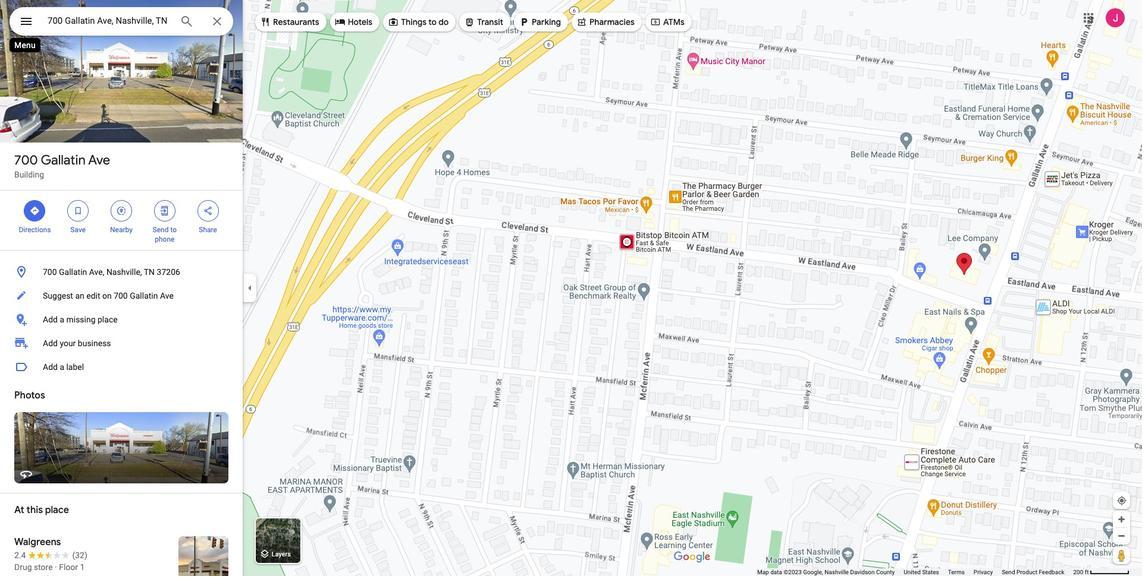 Task type: vqa. For each thing, say whether or not it's contained in the screenshot.
field within the 6700 melrose ave, los angeles, ca 90038 Field
no



Task type: locate. For each thing, give the bounding box(es) containing it.

[[335, 15, 345, 29]]

add your business
[[43, 339, 111, 349]]

send for send to phone
[[153, 226, 169, 234]]

700 up suggest
[[43, 268, 57, 277]]

collapse side panel image
[[243, 282, 256, 295]]

footer
[[757, 569, 1073, 577]]

send left product
[[1002, 570, 1015, 576]]

google account: james peterson  
(james.peterson1902@gmail.com) image
[[1106, 8, 1125, 27]]

none field inside 700 gallatin ave, nashville, tn 37206 field
[[48, 14, 170, 28]]

a left label
[[60, 363, 64, 372]]

2 vertical spatial add
[[43, 363, 58, 372]]


[[73, 205, 83, 218]]

privacy button
[[974, 569, 993, 577]]

drug store · floor 1
[[14, 563, 85, 573]]

1 vertical spatial to
[[170, 226, 177, 234]]

700 gallatin ave building
[[14, 152, 110, 180]]

a for label
[[60, 363, 64, 372]]

2 a from the top
[[60, 363, 64, 372]]

0 horizontal spatial to
[[170, 226, 177, 234]]

on
[[102, 291, 112, 301]]

google maps element
[[0, 0, 1142, 577]]

·
[[55, 563, 57, 573]]

gallatin
[[41, 152, 86, 169], [59, 268, 87, 277], [130, 291, 158, 301]]

1 horizontal spatial to
[[428, 17, 437, 27]]

to inside  things to do
[[428, 17, 437, 27]]

terms button
[[948, 569, 965, 577]]

200
[[1073, 570, 1083, 576]]

0 vertical spatial place
[[98, 315, 118, 325]]

1 add from the top
[[43, 315, 58, 325]]

 restaurants
[[260, 15, 319, 29]]

1 horizontal spatial ave
[[160, 291, 174, 301]]

a left missing
[[60, 315, 64, 325]]

send
[[153, 226, 169, 234], [1002, 570, 1015, 576]]

this
[[27, 505, 43, 517]]

zoom in image
[[1117, 516, 1126, 525]]

gallatin down tn
[[130, 291, 158, 301]]

add
[[43, 315, 58, 325], [43, 339, 58, 349], [43, 363, 58, 372]]

700 inside 700 gallatin ave building
[[14, 152, 38, 169]]

ave
[[88, 152, 110, 169], [160, 291, 174, 301]]


[[650, 15, 661, 29]]

united
[[904, 570, 921, 576]]

gallatin left ave, on the top of page
[[59, 268, 87, 277]]


[[29, 205, 40, 218]]

0 vertical spatial send
[[153, 226, 169, 234]]

county
[[876, 570, 895, 576]]

2 vertical spatial gallatin
[[130, 291, 158, 301]]

1 horizontal spatial 700
[[43, 268, 57, 277]]

0 vertical spatial a
[[60, 315, 64, 325]]

700 up building
[[14, 152, 38, 169]]

suggest
[[43, 291, 73, 301]]

footer containing map data ©2023 google, nashville davidson county
[[757, 569, 1073, 577]]

send up 'phone'
[[153, 226, 169, 234]]

add a label
[[43, 363, 84, 372]]

edit
[[86, 291, 100, 301]]

2 vertical spatial 700
[[114, 291, 128, 301]]

2 add from the top
[[43, 339, 58, 349]]

hotels
[[348, 17, 372, 27]]

1 a from the top
[[60, 315, 64, 325]]

to
[[428, 17, 437, 27], [170, 226, 177, 234]]

send inside button
[[1002, 570, 1015, 576]]

to left do
[[428, 17, 437, 27]]

privacy
[[974, 570, 993, 576]]

show your location image
[[1116, 496, 1127, 507]]

1 vertical spatial ave
[[160, 291, 174, 301]]

floor
[[59, 563, 78, 573]]

send product feedback
[[1002, 570, 1064, 576]]

photos
[[14, 390, 45, 402]]

footer inside google maps element
[[757, 569, 1073, 577]]

1 vertical spatial add
[[43, 339, 58, 349]]

send inside send to phone
[[153, 226, 169, 234]]

0 vertical spatial 700
[[14, 152, 38, 169]]

 button
[[10, 7, 43, 38]]

0 horizontal spatial 700
[[14, 152, 38, 169]]

add a missing place
[[43, 315, 118, 325]]

gallatin inside 'button'
[[59, 268, 87, 277]]

do
[[439, 17, 449, 27]]

place down "on"
[[98, 315, 118, 325]]

©2023
[[784, 570, 802, 576]]

1 horizontal spatial send
[[1002, 570, 1015, 576]]

add left label
[[43, 363, 58, 372]]

1 vertical spatial a
[[60, 363, 64, 372]]

gallatin inside button
[[130, 291, 158, 301]]

add left the your on the left bottom of the page
[[43, 339, 58, 349]]

a
[[60, 315, 64, 325], [60, 363, 64, 372]]

send to phone
[[153, 226, 177, 244]]

0 horizontal spatial place
[[45, 505, 69, 517]]


[[576, 15, 587, 29]]

1 vertical spatial gallatin
[[59, 268, 87, 277]]

ave inside 700 gallatin ave building
[[88, 152, 110, 169]]

gallatin up building
[[41, 152, 86, 169]]

add for add your business
[[43, 339, 58, 349]]

at this place
[[14, 505, 69, 517]]

place right this
[[45, 505, 69, 517]]

building
[[14, 170, 44, 180]]

 pharmacies
[[576, 15, 635, 29]]

0 horizontal spatial send
[[153, 226, 169, 234]]

suggest an edit on 700 gallatin ave button
[[0, 284, 243, 308]]

1 vertical spatial send
[[1002, 570, 1015, 576]]

0 vertical spatial to
[[428, 17, 437, 27]]

parking
[[532, 17, 561, 27]]

 parking
[[519, 15, 561, 29]]

200 ft
[[1073, 570, 1089, 576]]

700 right "on"
[[114, 291, 128, 301]]

3 add from the top
[[43, 363, 58, 372]]

business
[[78, 339, 111, 349]]

gallatin inside 700 gallatin ave building
[[41, 152, 86, 169]]

37206
[[157, 268, 180, 277]]


[[260, 15, 271, 29]]

add for add a label
[[43, 363, 58, 372]]

0 vertical spatial ave
[[88, 152, 110, 169]]

gallatin for ave,
[[59, 268, 87, 277]]


[[116, 205, 127, 218]]

show street view coverage image
[[1113, 547, 1130, 565]]


[[464, 15, 475, 29]]

0 horizontal spatial ave
[[88, 152, 110, 169]]

add down suggest
[[43, 315, 58, 325]]

700 Gallatin Ave, Nashville, TN 37206 field
[[10, 7, 233, 36]]

atms
[[663, 17, 685, 27]]


[[159, 205, 170, 218]]

directions
[[19, 226, 51, 234]]

2 horizontal spatial 700
[[114, 291, 128, 301]]

things
[[401, 17, 427, 27]]

google,
[[803, 570, 823, 576]]

0 vertical spatial gallatin
[[41, 152, 86, 169]]

to inside send to phone
[[170, 226, 177, 234]]

1 vertical spatial 700
[[43, 268, 57, 277]]

0 vertical spatial add
[[43, 315, 58, 325]]

place
[[98, 315, 118, 325], [45, 505, 69, 517]]


[[19, 13, 33, 30]]

700
[[14, 152, 38, 169], [43, 268, 57, 277], [114, 291, 128, 301]]

 things to do
[[388, 15, 449, 29]]

nashville,
[[106, 268, 142, 277]]

None field
[[48, 14, 170, 28]]

to up 'phone'
[[170, 226, 177, 234]]

700 inside 'button'
[[43, 268, 57, 277]]

1 horizontal spatial place
[[98, 315, 118, 325]]

2.4 stars 32 reviews image
[[14, 550, 87, 562]]

states
[[922, 570, 939, 576]]


[[519, 15, 529, 29]]

terms
[[948, 570, 965, 576]]



Task type: describe. For each thing, give the bounding box(es) containing it.
davidson
[[850, 570, 875, 576]]

add a missing place button
[[0, 308, 243, 332]]

200 ft button
[[1073, 570, 1130, 576]]

missing
[[66, 315, 96, 325]]

700 inside button
[[114, 291, 128, 301]]

your
[[60, 339, 76, 349]]

send product feedback button
[[1002, 569, 1064, 577]]

an
[[75, 291, 84, 301]]

feedback
[[1039, 570, 1064, 576]]

zoom out image
[[1117, 532, 1126, 541]]

tn
[[144, 268, 155, 277]]

add a label button
[[0, 356, 243, 379]]

suggest an edit on 700 gallatin ave
[[43, 291, 174, 301]]

pharmacies
[[589, 17, 635, 27]]

(32)
[[72, 551, 87, 561]]

map data ©2023 google, nashville davidson county
[[757, 570, 895, 576]]

nashville
[[825, 570, 849, 576]]

transit
[[477, 17, 503, 27]]

united states button
[[904, 569, 939, 577]]

send for send product feedback
[[1002, 570, 1015, 576]]

phone
[[155, 236, 175, 244]]

 search field
[[10, 7, 233, 38]]

place inside add a missing place button
[[98, 315, 118, 325]]

product
[[1017, 570, 1037, 576]]

1
[[80, 563, 85, 573]]

700 for ave,
[[43, 268, 57, 277]]

add your business link
[[0, 332, 243, 356]]

store
[[34, 563, 53, 573]]

a for missing
[[60, 315, 64, 325]]

gallatin for ave
[[41, 152, 86, 169]]

data
[[770, 570, 782, 576]]

700 gallatin ave main content
[[0, 0, 243, 577]]

drug
[[14, 563, 32, 573]]

700 for ave
[[14, 152, 38, 169]]

layers
[[272, 552, 291, 559]]

actions for 700 gallatin ave region
[[0, 191, 243, 250]]

share
[[199, 226, 217, 234]]

 atms
[[650, 15, 685, 29]]

ave inside suggest an edit on 700 gallatin ave button
[[160, 291, 174, 301]]

1 vertical spatial place
[[45, 505, 69, 517]]

700 gallatin ave, nashville, tn 37206
[[43, 268, 180, 277]]

 hotels
[[335, 15, 372, 29]]

united states
[[904, 570, 939, 576]]

nearby
[[110, 226, 133, 234]]

at
[[14, 505, 24, 517]]

 transit
[[464, 15, 503, 29]]

700 gallatin ave, nashville, tn 37206 button
[[0, 261, 243, 284]]

save
[[70, 226, 86, 234]]

label
[[66, 363, 84, 372]]


[[203, 205, 213, 218]]

add for add a missing place
[[43, 315, 58, 325]]

map
[[757, 570, 769, 576]]

restaurants
[[273, 17, 319, 27]]

2.4
[[14, 551, 26, 561]]

ft
[[1085, 570, 1089, 576]]

walgreens
[[14, 537, 61, 549]]

ave,
[[89, 268, 104, 277]]


[[388, 15, 399, 29]]



